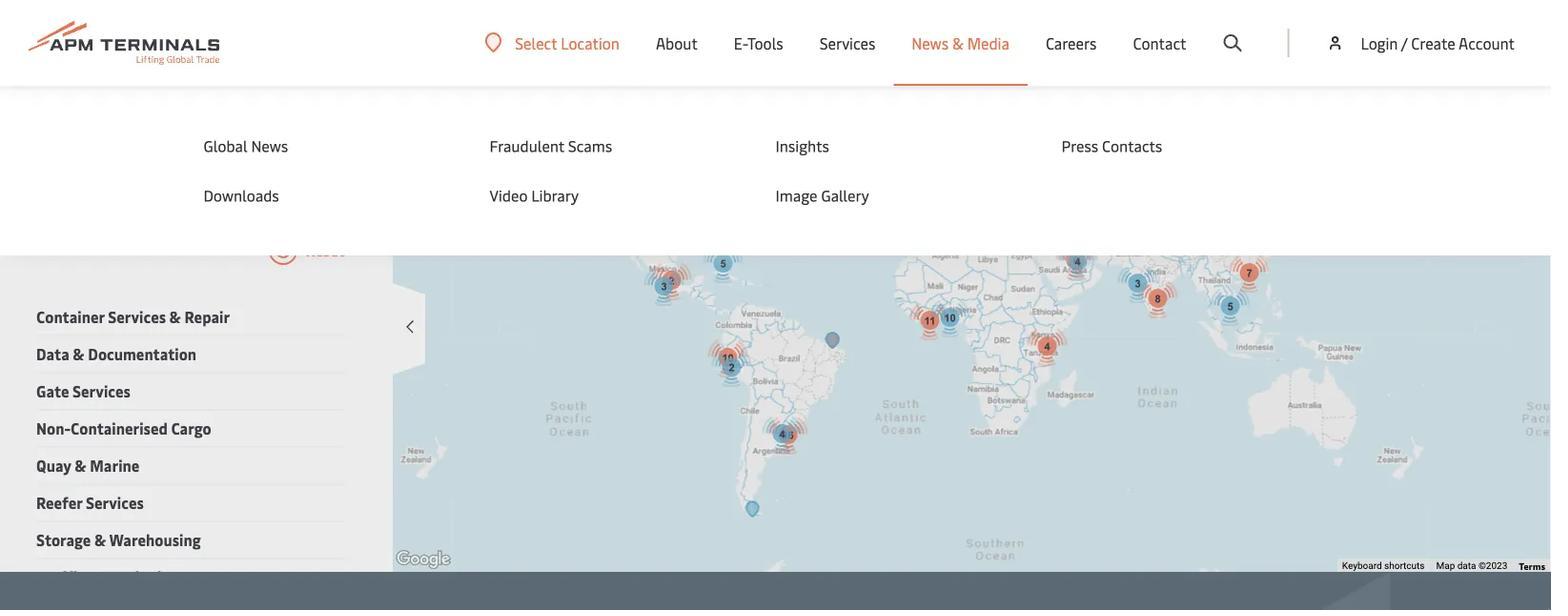 Task type: vqa. For each thing, say whether or not it's contained in the screenshot.
DOWNLOADS
yes



Task type: locate. For each thing, give the bounding box(es) containing it.
1 horizontal spatial 5
[[1228, 301, 1233, 313]]

1 vertical spatial news
[[251, 135, 288, 156]]

image gallery link
[[776, 185, 1024, 206]]

reefer
[[36, 493, 82, 513]]

contact button
[[1133, 0, 1187, 86]]

0 vertical spatial 10
[[944, 312, 956, 324]]

services inside 'gate services' button
[[72, 381, 131, 401]]

login
[[1361, 32, 1398, 53]]

1 horizontal spatial 4
[[1045, 341, 1050, 353]]

about button
[[656, 0, 698, 86]]

gallery
[[821, 185, 869, 205]]

services down data & documentation button
[[72, 381, 131, 401]]

16
[[782, 430, 794, 441]]

services inside reefer services button
[[86, 493, 144, 513]]

keyboard shortcuts button
[[1342, 559, 1425, 573]]

cargo
[[171, 418, 211, 439]]

0 vertical spatial 2
[[669, 275, 675, 287]]

& inside 'stuffing & stripping' 'button'
[[98, 567, 110, 587]]

7
[[1247, 267, 1253, 279]]

& left media
[[953, 33, 964, 53]]

1 horizontal spatial 3
[[1135, 278, 1141, 290]]

1 vertical spatial 10
[[722, 352, 734, 364]]

& for media
[[953, 33, 964, 53]]

1 vertical spatial 5
[[1228, 301, 1233, 313]]

news left media
[[912, 33, 949, 53]]

shortcuts
[[1385, 560, 1425, 572]]

2 vertical spatial 4
[[779, 429, 785, 441]]

data
[[1458, 560, 1477, 572]]

3
[[1135, 278, 1141, 290], [661, 281, 667, 293]]

0 horizontal spatial news
[[251, 135, 288, 156]]

5 inside 5 3
[[720, 258, 726, 270]]

news
[[912, 33, 949, 53], [251, 135, 288, 156]]

& for documentation
[[73, 344, 85, 364]]

services down marine
[[86, 493, 144, 513]]

reefer services button
[[36, 490, 144, 516]]

news & media
[[912, 33, 1010, 53]]

10
[[944, 312, 956, 324], [722, 352, 734, 364]]

& inside news & media "dropdown button"
[[953, 33, 964, 53]]

stuffing
[[36, 567, 95, 587]]

& left the repair at the bottom of the page
[[169, 307, 181, 327]]

& right storage
[[94, 530, 106, 550]]

services up documentation
[[108, 307, 166, 327]]

storage & warehousing button
[[36, 527, 201, 553]]

& inside quay & marine button
[[75, 455, 86, 476]]

1 horizontal spatial 2
[[729, 362, 735, 374]]

data & documentation button
[[36, 341, 197, 367]]

0 horizontal spatial 5
[[720, 258, 726, 270]]

&
[[953, 33, 964, 53], [169, 307, 181, 327], [73, 344, 85, 364], [75, 455, 86, 476], [94, 530, 106, 550], [98, 567, 110, 587]]

2
[[669, 275, 675, 287], [729, 362, 735, 374]]

fraudulent scams link
[[490, 135, 738, 156]]

& inside container services & repair 'button'
[[169, 307, 181, 327]]

1 horizontal spatial 10
[[944, 312, 956, 324]]

services inside container services & repair 'button'
[[108, 307, 166, 327]]

1 vertical spatial 2
[[729, 362, 735, 374]]

1 horizontal spatial news
[[912, 33, 949, 53]]

press contacts link
[[1062, 135, 1310, 156]]

news right "global"
[[251, 135, 288, 156]]

stuffing & stripping button
[[36, 564, 179, 590]]

1 vertical spatial 4
[[1045, 341, 1050, 353]]

library
[[532, 185, 579, 205]]

0 horizontal spatial 4
[[779, 429, 785, 441]]

quay
[[36, 455, 71, 476]]

press
[[1062, 135, 1099, 156]]

storage & warehousing
[[36, 530, 201, 550]]

select location
[[515, 32, 620, 53]]

video
[[490, 185, 528, 205]]

5
[[720, 258, 726, 270], [1228, 301, 1233, 313]]

video library link
[[490, 185, 738, 206]]

& right "stuffing"
[[98, 567, 110, 587]]

& right the 'data'
[[73, 344, 85, 364]]

©2023
[[1479, 560, 1508, 572]]

map data ©2023
[[1436, 560, 1508, 572]]

0 vertical spatial 5
[[720, 258, 726, 270]]

container services & repair button
[[36, 304, 230, 330]]

& right quay
[[75, 455, 86, 476]]

marine
[[90, 455, 140, 476]]

0 vertical spatial 4
[[1075, 256, 1081, 268]]

careers button
[[1046, 0, 1097, 86]]

google image
[[392, 547, 455, 572]]

services
[[820, 33, 876, 53], [108, 307, 166, 327], [72, 381, 131, 401], [86, 493, 144, 513]]

& inside data & documentation button
[[73, 344, 85, 364]]

/
[[1402, 32, 1408, 53]]

& inside storage & warehousing button
[[94, 530, 106, 550]]

reset button
[[36, 236, 345, 269]]

press contacts
[[1062, 135, 1163, 156]]

gate services button
[[36, 379, 131, 404]]

& for marine
[[75, 455, 86, 476]]

& for stripping
[[98, 567, 110, 587]]

0 vertical spatial news
[[912, 33, 949, 53]]

non-containerised cargo
[[36, 418, 211, 439]]

8
[[1155, 293, 1161, 305]]

downloads
[[204, 185, 279, 205]]



Task type: describe. For each thing, give the bounding box(es) containing it.
global
[[204, 135, 248, 156]]

select location button
[[485, 32, 620, 53]]

contact
[[1133, 33, 1187, 53]]

e-tools button
[[734, 0, 783, 86]]

terms
[[1519, 559, 1546, 572]]

& for warehousing
[[94, 530, 106, 550]]

5 for 5
[[1228, 301, 1233, 313]]

container
[[36, 307, 104, 327]]

reefer services
[[36, 493, 144, 513]]

location
[[561, 32, 620, 53]]

0 horizontal spatial 3
[[661, 281, 667, 293]]

3 inside 5 3
[[1135, 278, 1141, 290]]

map region
[[208, 0, 1551, 580]]

storage
[[36, 530, 91, 550]]

services right tools
[[820, 33, 876, 53]]

map
[[1436, 560, 1455, 572]]

image
[[776, 185, 818, 205]]

insights link
[[776, 135, 1024, 156]]

services for container services & repair
[[108, 307, 166, 327]]

login / create account link
[[1326, 0, 1515, 86]]

non-containerised cargo button
[[36, 416, 211, 441]]

login / create account
[[1361, 32, 1515, 53]]

tools
[[748, 33, 783, 53]]

11
[[925, 315, 936, 327]]

downloads link
[[204, 185, 452, 206]]

contacts
[[1102, 135, 1163, 156]]

media
[[968, 33, 1010, 53]]

6
[[1073, 255, 1079, 267]]

2 horizontal spatial 4
[[1075, 256, 1081, 268]]

video library
[[490, 185, 579, 205]]

about
[[656, 33, 698, 53]]

select
[[515, 32, 557, 53]]

0 horizontal spatial 10
[[722, 352, 734, 364]]

image gallery
[[776, 185, 869, 205]]

quay & marine
[[36, 455, 140, 476]]

stripping
[[114, 567, 179, 587]]

gate
[[36, 381, 69, 401]]

quay & marine button
[[36, 453, 140, 479]]

reset
[[302, 240, 345, 260]]

0 horizontal spatial 2
[[669, 275, 675, 287]]

terms link
[[1519, 559, 1546, 572]]

services button
[[820, 0, 876, 86]]

containerised
[[71, 418, 168, 439]]

global news link
[[204, 135, 452, 156]]

keyboard
[[1342, 560, 1382, 572]]

create
[[1412, 32, 1456, 53]]

e-tools
[[734, 33, 783, 53]]

5 for 5 3
[[720, 258, 726, 270]]

data & documentation
[[36, 344, 197, 364]]

fraudulent scams
[[490, 135, 612, 156]]

gate services
[[36, 381, 131, 401]]

careers
[[1046, 33, 1097, 53]]

services for gate services
[[72, 381, 131, 401]]

services for reefer services
[[86, 493, 144, 513]]

account
[[1459, 32, 1515, 53]]

e-
[[734, 33, 748, 53]]

insights
[[776, 135, 829, 156]]

container services & repair
[[36, 307, 230, 327]]

non-
[[36, 418, 71, 439]]

global news
[[204, 135, 288, 156]]

keyboard shortcuts
[[1342, 560, 1425, 572]]

data
[[36, 344, 69, 364]]

warehousing
[[109, 530, 201, 550]]

stuffing & stripping
[[36, 567, 179, 587]]

repair
[[185, 307, 230, 327]]

news & media button
[[912, 0, 1010, 86]]

documentation
[[88, 344, 197, 364]]

news inside "dropdown button"
[[912, 33, 949, 53]]

fraudulent
[[490, 135, 564, 156]]

5 3
[[720, 258, 1141, 290]]

scams
[[568, 135, 612, 156]]



